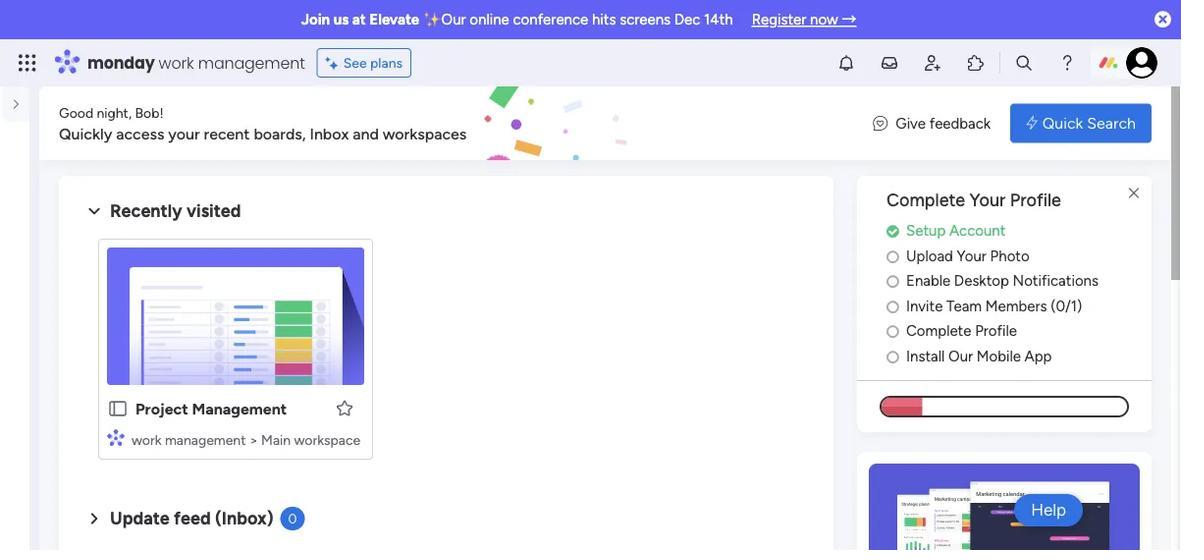Task type: describe. For each thing, give the bounding box(es) containing it.
1 vertical spatial profile
[[976, 322, 1018, 340]]

see plans button
[[317, 48, 412, 78]]

dapulse x slim image
[[1123, 182, 1147, 205]]

see plans
[[344, 55, 403, 71]]

quick search button
[[1011, 104, 1153, 143]]

setup account
[[907, 222, 1006, 240]]

project management
[[136, 399, 287, 418]]

main
[[261, 431, 291, 448]]

hits
[[592, 11, 616, 28]]

update feed (inbox)
[[110, 508, 274, 529]]

enable desktop notifications
[[907, 272, 1099, 290]]

your for profile
[[970, 190, 1006, 211]]

recently visited
[[110, 200, 241, 222]]

complete for complete your profile
[[887, 190, 966, 211]]

plans
[[370, 55, 403, 71]]

screens
[[620, 11, 671, 28]]

0
[[288, 510, 297, 527]]

management
[[192, 399, 287, 418]]

recent
[[204, 124, 250, 143]]

apps image
[[967, 53, 986, 73]]

register now →
[[752, 11, 857, 28]]

templates image image
[[875, 464, 1135, 550]]

your
[[168, 124, 200, 143]]

0 vertical spatial management
[[198, 52, 305, 74]]

your for photo
[[958, 247, 987, 265]]

0 vertical spatial work
[[159, 52, 194, 74]]

recently
[[110, 200, 182, 222]]

dec
[[675, 11, 701, 28]]

members
[[986, 297, 1048, 315]]

online
[[470, 11, 510, 28]]

✨
[[423, 11, 438, 28]]

monday
[[87, 52, 155, 74]]

1 horizontal spatial our
[[949, 347, 974, 365]]

complete your profile
[[887, 190, 1062, 211]]

access
[[116, 124, 165, 143]]

workspaces
[[383, 124, 467, 143]]

app
[[1025, 347, 1053, 365]]

give
[[896, 114, 926, 132]]

close recently visited image
[[83, 199, 106, 223]]

(inbox)
[[215, 508, 274, 529]]

monday work management
[[87, 52, 305, 74]]

open update feed (inbox) image
[[83, 507, 106, 531]]

visited
[[187, 200, 241, 222]]

project
[[136, 399, 188, 418]]

photo
[[991, 247, 1030, 265]]

notifications
[[1014, 272, 1099, 290]]

search everything image
[[1015, 53, 1035, 73]]

check circle image
[[887, 224, 900, 239]]

select product image
[[18, 53, 37, 73]]

desktop
[[955, 272, 1010, 290]]

invite team members (0/1)
[[907, 297, 1083, 315]]

update
[[110, 508, 170, 529]]

good night, bob! quickly access your recent boards, inbox and workspaces
[[59, 104, 467, 143]]

circle o image for complete
[[887, 324, 900, 339]]

night,
[[97, 104, 132, 121]]

1 vertical spatial work
[[132, 431, 162, 448]]

upload
[[907, 247, 954, 265]]

enable
[[907, 272, 951, 290]]



Task type: locate. For each thing, give the bounding box(es) containing it.
circle o image left install
[[887, 349, 900, 364]]

invite members image
[[924, 53, 943, 73]]

now
[[811, 11, 839, 28]]

feed
[[174, 508, 211, 529]]

circle o image for invite
[[887, 299, 900, 314]]

inbox image
[[880, 53, 900, 73]]

profile down invite team members (0/1) at the bottom right
[[976, 322, 1018, 340]]

help
[[1032, 500, 1067, 520]]

0 vertical spatial your
[[970, 190, 1006, 211]]

0 horizontal spatial our
[[442, 11, 466, 28]]

profile up setup account link
[[1011, 190, 1062, 211]]

v2 user feedback image
[[874, 112, 888, 134]]

work right monday
[[159, 52, 194, 74]]

upload your photo
[[907, 247, 1030, 265]]

circle o image inside enable desktop notifications link
[[887, 274, 900, 289]]

join us at elevate ✨ our online conference hits screens dec 14th
[[301, 11, 734, 28]]

(0/1)
[[1051, 297, 1083, 315]]

public board image
[[107, 398, 129, 420]]

list box
[[0, 271, 39, 550]]

4 circle o image from the top
[[887, 349, 900, 364]]

work management > main workspace
[[132, 431, 361, 448]]

your down account
[[958, 247, 987, 265]]

feedback
[[930, 114, 992, 132]]

circle o image down circle o image
[[887, 274, 900, 289]]

work
[[159, 52, 194, 74], [132, 431, 162, 448]]

management up good night, bob! quickly access your recent boards, inbox and workspaces
[[198, 52, 305, 74]]

complete up install
[[907, 322, 972, 340]]

home image
[[18, 104, 37, 124]]

your up account
[[970, 190, 1006, 211]]

elevate
[[370, 11, 420, 28]]

quickly
[[59, 124, 112, 143]]

our
[[442, 11, 466, 28], [949, 347, 974, 365]]

workspace options image
[[20, 195, 39, 214]]

1 vertical spatial complete
[[907, 322, 972, 340]]

boards,
[[254, 124, 306, 143]]

circle o image for install
[[887, 349, 900, 364]]

team
[[947, 297, 983, 315]]

your
[[970, 190, 1006, 211], [958, 247, 987, 265]]

help button
[[1015, 494, 1084, 527]]

good
[[59, 104, 93, 121]]

work down project
[[132, 431, 162, 448]]

circle o image
[[887, 249, 900, 264]]

at
[[352, 11, 366, 28]]

invite team members (0/1) link
[[887, 295, 1153, 317]]

conference
[[513, 11, 589, 28]]

complete profile link
[[887, 320, 1153, 342]]

search
[[1088, 114, 1137, 133]]

account
[[950, 222, 1006, 240]]

upload your photo link
[[887, 245, 1153, 267]]

quick
[[1043, 114, 1084, 133]]

circle o image
[[887, 274, 900, 289], [887, 299, 900, 314], [887, 324, 900, 339], [887, 349, 900, 364]]

→
[[842, 11, 857, 28]]

install our mobile app
[[907, 347, 1053, 365]]

notifications image
[[837, 53, 857, 73]]

1 vertical spatial management
[[165, 431, 246, 448]]

see
[[344, 55, 367, 71]]

option
[[0, 274, 29, 278]]

give feedback
[[896, 114, 992, 132]]

install our mobile app link
[[887, 345, 1153, 367]]

add to favorites image
[[335, 398, 355, 418]]

circle o image inside the invite team members (0/1) link
[[887, 299, 900, 314]]

>
[[249, 431, 258, 448]]

register
[[752, 11, 807, 28]]

circle o image left the invite
[[887, 299, 900, 314]]

us
[[334, 11, 349, 28]]

management down the project management at the left bottom of the page
[[165, 431, 246, 448]]

circle o image inside install our mobile app link
[[887, 349, 900, 364]]

bob!
[[135, 104, 164, 121]]

complete
[[887, 190, 966, 211], [907, 322, 972, 340]]

invite
[[907, 297, 944, 315]]

circle o image for enable
[[887, 274, 900, 289]]

2 circle o image from the top
[[887, 299, 900, 314]]

our right ✨
[[442, 11, 466, 28]]

profile
[[1011, 190, 1062, 211], [976, 322, 1018, 340]]

v2 bolt switch image
[[1027, 113, 1038, 134]]

my work image
[[18, 139, 35, 157]]

and
[[353, 124, 379, 143]]

setup
[[907, 222, 946, 240]]

enable desktop notifications link
[[887, 270, 1153, 292]]

circle o image left complete profile on the right bottom of page
[[887, 324, 900, 339]]

register now → link
[[752, 11, 857, 28]]

complete profile
[[907, 322, 1018, 340]]

help image
[[1058, 53, 1078, 73]]

0 vertical spatial profile
[[1011, 190, 1062, 211]]

1 vertical spatial our
[[949, 347, 974, 365]]

circle o image inside the complete profile link
[[887, 324, 900, 339]]

14th
[[705, 11, 734, 28]]

our down complete profile on the right bottom of page
[[949, 347, 974, 365]]

setup account link
[[887, 220, 1153, 242]]

inbox
[[310, 124, 349, 143]]

complete up setup
[[887, 190, 966, 211]]

1 circle o image from the top
[[887, 274, 900, 289]]

complete for complete profile
[[907, 322, 972, 340]]

mobile
[[977, 347, 1022, 365]]

install
[[907, 347, 945, 365]]

0 vertical spatial our
[[442, 11, 466, 28]]

quick search
[[1043, 114, 1137, 133]]

1 vertical spatial your
[[958, 247, 987, 265]]

join
[[301, 11, 330, 28]]

workspace
[[294, 431, 361, 448]]

0 vertical spatial complete
[[887, 190, 966, 211]]

management
[[198, 52, 305, 74], [165, 431, 246, 448]]

3 circle o image from the top
[[887, 324, 900, 339]]

bob builder image
[[1127, 47, 1158, 79]]

container image
[[19, 195, 38, 215]]



Task type: vqa. For each thing, say whether or not it's contained in the screenshot.
show board description "image"
no



